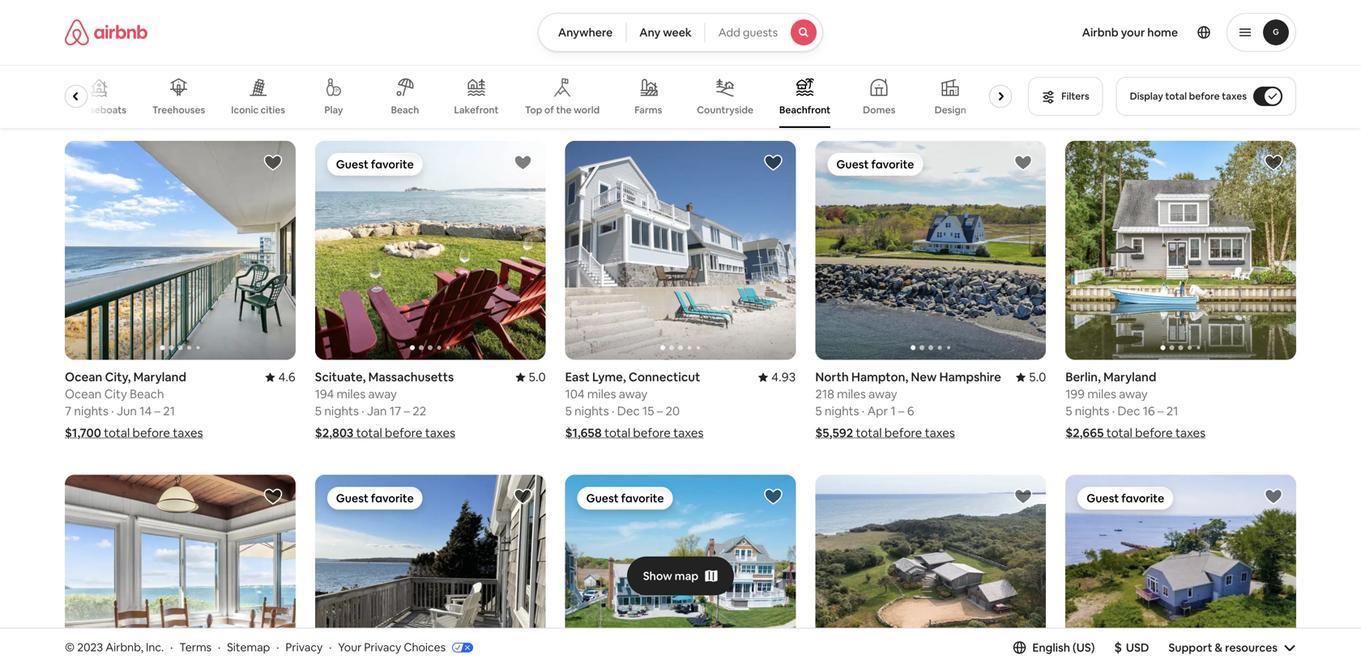 Task type: locate. For each thing, give the bounding box(es) containing it.
© 2023 airbnb, inc. ·
[[65, 641, 173, 655]]

– inside east lyme, connecticut 104 miles away 5 nights · dec 15 – 20 $1,658 total before taxes
[[657, 404, 663, 419]]

0 horizontal spatial beach
[[130, 387, 164, 402]]

15
[[643, 404, 654, 419]]

3 nights from the left
[[825, 404, 859, 419]]

add to wishlist: east lyme, connecticut image
[[764, 153, 783, 173]]

total
[[1166, 90, 1187, 103], [104, 425, 130, 441], [356, 425, 382, 441], [856, 425, 882, 441], [605, 425, 631, 441], [1107, 425, 1133, 441]]

5 – from the left
[[1158, 404, 1164, 419]]

any week
[[640, 25, 692, 40]]

profile element
[[843, 0, 1297, 65]]

english
[[1033, 641, 1070, 655]]

taxes inside scituate, massachusetts 194 miles away 5 nights · jan 17 – 22 $2,803 total before taxes
[[425, 425, 455, 441]]

1 ocean from the top
[[65, 370, 102, 385]]

0 horizontal spatial 5.0
[[529, 370, 546, 385]]

4 away from the left
[[1119, 387, 1148, 402]]

your privacy choices
[[338, 641, 446, 655]]

1 horizontal spatial dec
[[1118, 404, 1140, 419]]

3 – from the left
[[899, 404, 905, 419]]

5 down 194
[[315, 404, 322, 419]]

any week button
[[626, 13, 706, 52]]

5 inside scituate, massachusetts 194 miles away 5 nights · jan 17 – 22 $2,803 total before taxes
[[315, 404, 322, 419]]

1 miles from the left
[[337, 387, 366, 402]]

privacy
[[286, 641, 323, 655], [364, 641, 401, 655]]

terms · sitemap · privacy ·
[[179, 641, 332, 655]]

1 21 from the left
[[163, 404, 175, 419]]

2 5.0 from the left
[[1029, 370, 1046, 385]]

1 – from the left
[[154, 404, 160, 419]]

add guests
[[719, 25, 778, 40]]

5.0 out of 5 average rating image for scituate, massachusetts 194 miles away 5 nights · jan 17 – 22 $2,803 total before taxes
[[516, 370, 546, 385]]

4 5 from the left
[[1066, 404, 1072, 419]]

week
[[663, 25, 692, 40]]

5
[[315, 404, 322, 419], [816, 404, 822, 419], [565, 404, 572, 419], [1066, 404, 1072, 419]]

2 ocean from the top
[[65, 387, 102, 402]]

194
[[315, 387, 334, 402]]

$5,592
[[816, 425, 853, 441]]

· left the 16
[[1112, 404, 1115, 419]]

0 horizontal spatial dec
[[617, 404, 640, 419]]

add to wishlist: clinton, connecticut image
[[764, 487, 783, 507]]

5.0
[[529, 370, 546, 385], [1029, 370, 1046, 385]]

2 nights from the left
[[324, 404, 359, 419]]

1 5 from the left
[[315, 404, 322, 419]]

total down "jun"
[[104, 425, 130, 441]]

dec inside east lyme, connecticut 104 miles away 5 nights · dec 15 – 20 $1,658 total before taxes
[[617, 404, 640, 419]]

away inside the berlin, maryland 199 miles away 5 nights · dec 16 – 21 $2,665 total before taxes
[[1119, 387, 1148, 402]]

ocean city, maryland ocean city beach 7 nights · jun 14 – 21 $1,700 total before taxes
[[65, 370, 203, 441]]

0 horizontal spatial 5.0 out of 5 average rating image
[[516, 370, 546, 385]]

iconic cities
[[231, 104, 285, 116]]

guests
[[743, 25, 778, 40]]

group containing houseboats
[[65, 65, 1019, 128]]

ocean
[[65, 370, 102, 385], [65, 387, 102, 402]]

before down 17
[[385, 425, 423, 441]]

miles inside east lyme, connecticut 104 miles away 5 nights · dec 15 – 20 $1,658 total before taxes
[[587, 387, 616, 402]]

home
[[1148, 25, 1178, 40]]

· left "jun"
[[111, 404, 114, 419]]

0 horizontal spatial privacy
[[286, 641, 323, 655]]

group
[[65, 65, 1019, 128], [65, 141, 296, 360], [315, 141, 546, 360], [565, 141, 796, 360], [816, 141, 1046, 360], [1066, 141, 1297, 360], [65, 475, 296, 668], [315, 475, 546, 668], [565, 475, 796, 668], [816, 475, 1046, 668], [1066, 475, 1297, 668]]

(us)
[[1073, 641, 1095, 655]]

2 dec from the left
[[1118, 404, 1140, 419]]

1 away from the left
[[368, 387, 397, 402]]

miles inside scituate, massachusetts 194 miles away 5 nights · jan 17 – 22 $2,803 total before taxes
[[337, 387, 366, 402]]

before down 6
[[885, 425, 922, 441]]

ocean left city,
[[65, 370, 102, 385]]

4 – from the left
[[657, 404, 663, 419]]

5.0 for north hampton, new hampshire 218 miles away 5 nights · apr 1 – 6 $5,592 total before taxes
[[1029, 370, 1046, 385]]

maryland up 14
[[133, 370, 186, 385]]

· right 'inc.'
[[170, 641, 173, 655]]

1 dec from the left
[[617, 404, 640, 419]]

– right 17
[[404, 404, 410, 419]]

1 maryland from the left
[[133, 370, 186, 385]]

maryland up the 16
[[1104, 370, 1157, 385]]

0 vertical spatial beach
[[391, 104, 419, 116]]

· inside north hampton, new hampshire 218 miles away 5 nights · apr 1 – 6 $5,592 total before taxes
[[862, 404, 865, 419]]

4 miles from the left
[[1088, 387, 1117, 402]]

total down jan at the bottom
[[356, 425, 382, 441]]

5.0 left east
[[529, 370, 546, 385]]

1 5.0 from the left
[[529, 370, 546, 385]]

before down 14
[[133, 425, 170, 441]]

away up 15
[[619, 387, 648, 402]]

5.0 out of 5 average rating image for north hampton, new hampshire 218 miles away 5 nights · apr 1 – 6 $5,592 total before taxes
[[1016, 370, 1046, 385]]

1 horizontal spatial maryland
[[1104, 370, 1157, 385]]

total inside the berlin, maryland 199 miles away 5 nights · dec 16 – 21 $2,665 total before taxes
[[1107, 425, 1133, 441]]

3 away from the left
[[619, 387, 648, 402]]

any
[[640, 25, 661, 40]]

1 horizontal spatial beach
[[391, 104, 419, 116]]

7
[[65, 404, 71, 419]]

your privacy choices link
[[338, 641, 473, 656]]

2 away from the left
[[869, 387, 897, 402]]

· down lyme,
[[612, 404, 615, 419]]

away
[[368, 387, 397, 402], [869, 387, 897, 402], [619, 387, 648, 402], [1119, 387, 1148, 402]]

$2,803
[[315, 425, 354, 441]]

total right $1,658
[[605, 425, 631, 441]]

nights inside the berlin, maryland 199 miles away 5 nights · dec 16 – 21 $2,665 total before taxes
[[1075, 404, 1110, 419]]

2 miles from the left
[[837, 387, 866, 402]]

· inside the berlin, maryland 199 miles away 5 nights · dec 16 – 21 $2,665 total before taxes
[[1112, 404, 1115, 419]]

north
[[816, 370, 849, 385]]

ocean up 7 at the bottom
[[65, 387, 102, 402]]

privacy left your
[[286, 641, 323, 655]]

nights up $2,665
[[1075, 404, 1110, 419]]

english (us) button
[[1013, 641, 1095, 655]]

english (us)
[[1033, 641, 1095, 655]]

the
[[556, 104, 572, 116]]

1 vertical spatial beach
[[130, 387, 164, 402]]

miles down the north
[[837, 387, 866, 402]]

terms link
[[179, 641, 212, 655]]

maryland inside the berlin, maryland 199 miles away 5 nights · dec 16 – 21 $2,665 total before taxes
[[1104, 370, 1157, 385]]

· inside east lyme, connecticut 104 miles away 5 nights · dec 15 – 20 $1,658 total before taxes
[[612, 404, 615, 419]]

away down hampton,
[[869, 387, 897, 402]]

–
[[154, 404, 160, 419], [404, 404, 410, 419], [899, 404, 905, 419], [657, 404, 663, 419], [1158, 404, 1164, 419]]

add to wishlist: east lyme, connecticut image
[[1264, 487, 1284, 507]]

4.6 out of 5 average rating image
[[265, 370, 296, 385]]

cities
[[261, 104, 285, 116]]

miles down berlin,
[[1088, 387, 1117, 402]]

nights right 7 at the bottom
[[74, 404, 109, 419]]

5 inside the berlin, maryland 199 miles away 5 nights · dec 16 – 21 $2,665 total before taxes
[[1066, 404, 1072, 419]]

treehouses
[[152, 104, 205, 116]]

5 down the 199
[[1066, 404, 1072, 419]]

display
[[1130, 90, 1163, 103]]

away up the 16
[[1119, 387, 1148, 402]]

dec left the 16
[[1118, 404, 1140, 419]]

5 nights from the left
[[1075, 404, 1110, 419]]

2 – from the left
[[404, 404, 410, 419]]

berlin,
[[1066, 370, 1101, 385]]

display total before taxes
[[1130, 90, 1247, 103]]

total right $2,665
[[1107, 425, 1133, 441]]

apr
[[868, 404, 888, 419]]

2 5.0 out of 5 average rating image from the left
[[1016, 370, 1046, 385]]

4.93 out of 5 average rating image
[[759, 370, 796, 385]]

before down the 16
[[1135, 425, 1173, 441]]

nights up $2,803
[[324, 404, 359, 419]]

away up jan at the bottom
[[368, 387, 397, 402]]

5.0 out of 5 average rating image
[[516, 370, 546, 385], [1016, 370, 1046, 385]]

2 21 from the left
[[1167, 404, 1179, 419]]

14
[[140, 404, 152, 419]]

5.0 out of 5 average rating image left berlin,
[[1016, 370, 1046, 385]]

miles down scituate,
[[337, 387, 366, 402]]

nights up $1,658
[[575, 404, 609, 419]]

iconic
[[231, 104, 259, 116]]

beach
[[391, 104, 419, 116], [130, 387, 164, 402]]

3 5 from the left
[[565, 404, 572, 419]]

· left the 'apr'
[[862, 404, 865, 419]]

5.0 out of 5 average rating image left east
[[516, 370, 546, 385]]

before
[[1189, 90, 1220, 103], [133, 425, 170, 441], [385, 425, 423, 441], [885, 425, 922, 441], [633, 425, 671, 441], [1135, 425, 1173, 441]]

None search field
[[538, 13, 823, 52]]

1 privacy from the left
[[286, 641, 323, 655]]

0 horizontal spatial maryland
[[133, 370, 186, 385]]

·
[[111, 404, 114, 419], [362, 404, 364, 419], [862, 404, 865, 419], [612, 404, 615, 419], [1112, 404, 1115, 419], [170, 641, 173, 655], [218, 641, 221, 655], [277, 641, 279, 655], [329, 641, 332, 655]]

jun
[[117, 404, 137, 419]]

0 vertical spatial ocean
[[65, 370, 102, 385]]

lyme,
[[592, 370, 626, 385]]

lakefront
[[454, 104, 499, 116]]

– inside north hampton, new hampshire 218 miles away 5 nights · apr 1 – 6 $5,592 total before taxes
[[899, 404, 905, 419]]

miles inside the berlin, maryland 199 miles away 5 nights · dec 16 – 21 $2,665 total before taxes
[[1088, 387, 1117, 402]]

anywhere button
[[538, 13, 627, 52]]

top
[[525, 104, 542, 116]]

before inside scituate, massachusetts 194 miles away 5 nights · jan 17 – 22 $2,803 total before taxes
[[385, 425, 423, 441]]

2 maryland from the left
[[1104, 370, 1157, 385]]

beach up 14
[[130, 387, 164, 402]]

dec
[[617, 404, 640, 419], [1118, 404, 1140, 419]]

away inside scituate, massachusetts 194 miles away 5 nights · jan 17 – 22 $2,803 total before taxes
[[368, 387, 397, 402]]

2 5 from the left
[[816, 404, 822, 419]]

4 nights from the left
[[575, 404, 609, 419]]

4.93
[[772, 370, 796, 385]]

5.0 left berlin,
[[1029, 370, 1046, 385]]

1 nights from the left
[[74, 404, 109, 419]]

21 right the 16
[[1167, 404, 1179, 419]]

5 inside north hampton, new hampshire 218 miles away 5 nights · apr 1 – 6 $5,592 total before taxes
[[816, 404, 822, 419]]

taxes inside the ocean city, maryland ocean city beach 7 nights · jun 14 – 21 $1,700 total before taxes
[[173, 425, 203, 441]]

add to wishlist: berlin, maryland image
[[1264, 153, 1284, 173]]

1 horizontal spatial 5.0 out of 5 average rating image
[[1016, 370, 1046, 385]]

– right 15
[[657, 404, 663, 419]]

21 inside the berlin, maryland 199 miles away 5 nights · dec 16 – 21 $2,665 total before taxes
[[1167, 404, 1179, 419]]

1 5.0 out of 5 average rating image from the left
[[516, 370, 546, 385]]

1 horizontal spatial 5.0
[[1029, 370, 1046, 385]]

– right 1
[[899, 404, 905, 419]]

add
[[719, 25, 741, 40]]

1 vertical spatial ocean
[[65, 387, 102, 402]]

miles inside north hampton, new hampshire 218 miles away 5 nights · apr 1 – 6 $5,592 total before taxes
[[837, 387, 866, 402]]

1 horizontal spatial 21
[[1167, 404, 1179, 419]]

top of the world
[[525, 104, 600, 116]]

inc.
[[146, 641, 164, 655]]

21 right 14
[[163, 404, 175, 419]]

dec left 15
[[617, 404, 640, 419]]

– inside the berlin, maryland 199 miles away 5 nights · dec 16 – 21 $2,665 total before taxes
[[1158, 404, 1164, 419]]

beach right play
[[391, 104, 419, 116]]

0 horizontal spatial 21
[[163, 404, 175, 419]]

– right 14
[[154, 404, 160, 419]]

airbnb,
[[106, 641, 143, 655]]

20
[[666, 404, 680, 419]]

privacy right your
[[364, 641, 401, 655]]

– right the 16
[[1158, 404, 1164, 419]]

nights up $5,592
[[825, 404, 859, 419]]

miles down lyme,
[[587, 387, 616, 402]]

before inside east lyme, connecticut 104 miles away 5 nights · dec 15 – 20 $1,658 total before taxes
[[633, 425, 671, 441]]

1 horizontal spatial privacy
[[364, 641, 401, 655]]

of
[[544, 104, 554, 116]]

total down the 'apr'
[[856, 425, 882, 441]]

· left jan at the bottom
[[362, 404, 364, 419]]

22
[[413, 404, 426, 419]]

countryside
[[697, 104, 754, 116]]

5 down 218
[[816, 404, 822, 419]]

5 down 104
[[565, 404, 572, 419]]

3 miles from the left
[[587, 387, 616, 402]]

maryland
[[133, 370, 186, 385], [1104, 370, 1157, 385]]

sitemap
[[227, 641, 270, 655]]

218
[[816, 387, 835, 402]]

airbnb your home link
[[1073, 15, 1188, 49]]

total inside east lyme, connecticut 104 miles away 5 nights · dec 15 – 20 $1,658 total before taxes
[[605, 425, 631, 441]]

$ usd
[[1115, 640, 1149, 656]]

choices
[[404, 641, 446, 655]]

before down 15
[[633, 425, 671, 441]]



Task type: vqa. For each thing, say whether or not it's contained in the screenshot.
Lyme,
yes



Task type: describe. For each thing, give the bounding box(es) containing it.
east
[[565, 370, 590, 385]]

beachfront
[[780, 104, 831, 116]]

play
[[325, 104, 343, 116]]

5 inside east lyme, connecticut 104 miles away 5 nights · dec 15 – 20 $1,658 total before taxes
[[565, 404, 572, 419]]

199
[[1066, 387, 1085, 402]]

before inside north hampton, new hampshire 218 miles away 5 nights · apr 1 – 6 $5,592 total before taxes
[[885, 425, 922, 441]]

berlin, maryland 199 miles away 5 nights · dec 16 – 21 $2,665 total before taxes
[[1066, 370, 1206, 441]]

filters button
[[1028, 77, 1103, 116]]

hampton,
[[852, 370, 909, 385]]

map
[[675, 569, 699, 584]]

16
[[1143, 404, 1155, 419]]

domes
[[863, 104, 896, 116]]

nights inside east lyme, connecticut 104 miles away 5 nights · dec 15 – 20 $1,658 total before taxes
[[575, 404, 609, 419]]

houseboats
[[71, 104, 126, 116]]

· inside the ocean city, maryland ocean city beach 7 nights · jun 14 – 21 $1,700 total before taxes
[[111, 404, 114, 419]]

your
[[338, 641, 362, 655]]

taxes inside north hampton, new hampshire 218 miles away 5 nights · apr 1 – 6 $5,592 total before taxes
[[925, 425, 955, 441]]

1
[[891, 404, 896, 419]]

total inside scituate, massachusetts 194 miles away 5 nights · jan 17 – 22 $2,803 total before taxes
[[356, 425, 382, 441]]

before inside the ocean city, maryland ocean city beach 7 nights · jun 14 – 21 $1,700 total before taxes
[[133, 425, 170, 441]]

away inside north hampton, new hampshire 218 miles away 5 nights · apr 1 – 6 $5,592 total before taxes
[[869, 387, 897, 402]]

total inside the ocean city, maryland ocean city beach 7 nights · jun 14 – 21 $1,700 total before taxes
[[104, 425, 130, 441]]

airbnb your home
[[1082, 25, 1178, 40]]

5.0 for scituate, massachusetts 194 miles away 5 nights · jan 17 – 22 $2,803 total before taxes
[[529, 370, 546, 385]]

taxes inside the berlin, maryland 199 miles away 5 nights · dec 16 – 21 $2,665 total before taxes
[[1176, 425, 1206, 441]]

· right 'terms' link
[[218, 641, 221, 655]]

nights inside north hampton, new hampshire 218 miles away 5 nights · apr 1 – 6 $5,592 total before taxes
[[825, 404, 859, 419]]

beach inside the ocean city, maryland ocean city beach 7 nights · jun 14 – 21 $1,700 total before taxes
[[130, 387, 164, 402]]

terms
[[179, 641, 212, 655]]

scituate, massachusetts 194 miles away 5 nights · jan 17 – 22 $2,803 total before taxes
[[315, 370, 455, 441]]

world
[[574, 104, 600, 116]]

· left your
[[329, 641, 332, 655]]

21 inside the ocean city, maryland ocean city beach 7 nights · jun 14 – 21 $1,700 total before taxes
[[163, 404, 175, 419]]

city
[[104, 387, 127, 402]]

4.6
[[278, 370, 296, 385]]

massachusetts
[[368, 370, 454, 385]]

north hampton, new hampshire 218 miles away 5 nights · apr 1 – 6 $5,592 total before taxes
[[816, 370, 1001, 441]]

east lyme, connecticut 104 miles away 5 nights · dec 15 – 20 $1,658 total before taxes
[[565, 370, 704, 441]]

6
[[907, 404, 914, 419]]

$
[[1115, 640, 1122, 656]]

total right display
[[1166, 90, 1187, 103]]

add to wishlist: north hampton, new hampshire image
[[1014, 153, 1033, 173]]

$2,665
[[1066, 425, 1104, 441]]

©
[[65, 641, 75, 655]]

maryland inside the ocean city, maryland ocean city beach 7 nights · jun 14 – 21 $1,700 total before taxes
[[133, 370, 186, 385]]

2 privacy from the left
[[364, 641, 401, 655]]

104
[[565, 387, 585, 402]]

resources
[[1225, 641, 1278, 655]]

usd
[[1126, 641, 1149, 655]]

before right display
[[1189, 90, 1220, 103]]

$1,700
[[65, 425, 101, 441]]

add guests button
[[705, 13, 823, 52]]

scituate,
[[315, 370, 366, 385]]

your
[[1121, 25, 1145, 40]]

none search field containing anywhere
[[538, 13, 823, 52]]

new
[[911, 370, 937, 385]]

$1,658
[[565, 425, 602, 441]]

– inside the ocean city, maryland ocean city beach 7 nights · jun 14 – 21 $1,700 total before taxes
[[154, 404, 160, 419]]

jan
[[367, 404, 387, 419]]

· inside scituate, massachusetts 194 miles away 5 nights · jan 17 – 22 $2,803 total before taxes
[[362, 404, 364, 419]]

support & resources
[[1169, 641, 1278, 655]]

&
[[1215, 641, 1223, 655]]

city,
[[105, 370, 131, 385]]

anywhere
[[558, 25, 613, 40]]

add to wishlist: bourne, massachusetts image
[[513, 487, 533, 507]]

dec inside the berlin, maryland 199 miles away 5 nights · dec 16 – 21 $2,665 total before taxes
[[1118, 404, 1140, 419]]

support & resources button
[[1169, 641, 1297, 655]]

nights inside the ocean city, maryland ocean city beach 7 nights · jun 14 – 21 $1,700 total before taxes
[[74, 404, 109, 419]]

2023
[[77, 641, 103, 655]]

privacy link
[[286, 641, 323, 655]]

add to wishlist: jamestown, rhode island image
[[263, 487, 283, 507]]

connecticut
[[629, 370, 701, 385]]

away inside east lyme, connecticut 104 miles away 5 nights · dec 15 – 20 $1,658 total before taxes
[[619, 387, 648, 402]]

add to wishlist: ocean city, maryland image
[[263, 153, 283, 173]]

airbnb
[[1082, 25, 1119, 40]]

show map button
[[627, 557, 734, 596]]

total inside north hampton, new hampshire 218 miles away 5 nights · apr 1 – 6 $5,592 total before taxes
[[856, 425, 882, 441]]

support
[[1169, 641, 1213, 655]]

– inside scituate, massachusetts 194 miles away 5 nights · jan 17 – 22 $2,803 total before taxes
[[404, 404, 410, 419]]

farms
[[635, 104, 662, 116]]

taxes inside east lyme, connecticut 104 miles away 5 nights · dec 15 – 20 $1,658 total before taxes
[[674, 425, 704, 441]]

sitemap link
[[227, 641, 270, 655]]

nights inside scituate, massachusetts 194 miles away 5 nights · jan 17 – 22 $2,803 total before taxes
[[324, 404, 359, 419]]

add to wishlist: chilmark, massachusetts image
[[1014, 487, 1033, 507]]

show map
[[643, 569, 699, 584]]

hampshire
[[940, 370, 1001, 385]]

show
[[643, 569, 672, 584]]

before inside the berlin, maryland 199 miles away 5 nights · dec 16 – 21 $2,665 total before taxes
[[1135, 425, 1173, 441]]

add to wishlist: scituate, massachusetts image
[[513, 153, 533, 173]]

17
[[390, 404, 401, 419]]

design
[[935, 104, 967, 116]]

· left privacy link
[[277, 641, 279, 655]]



